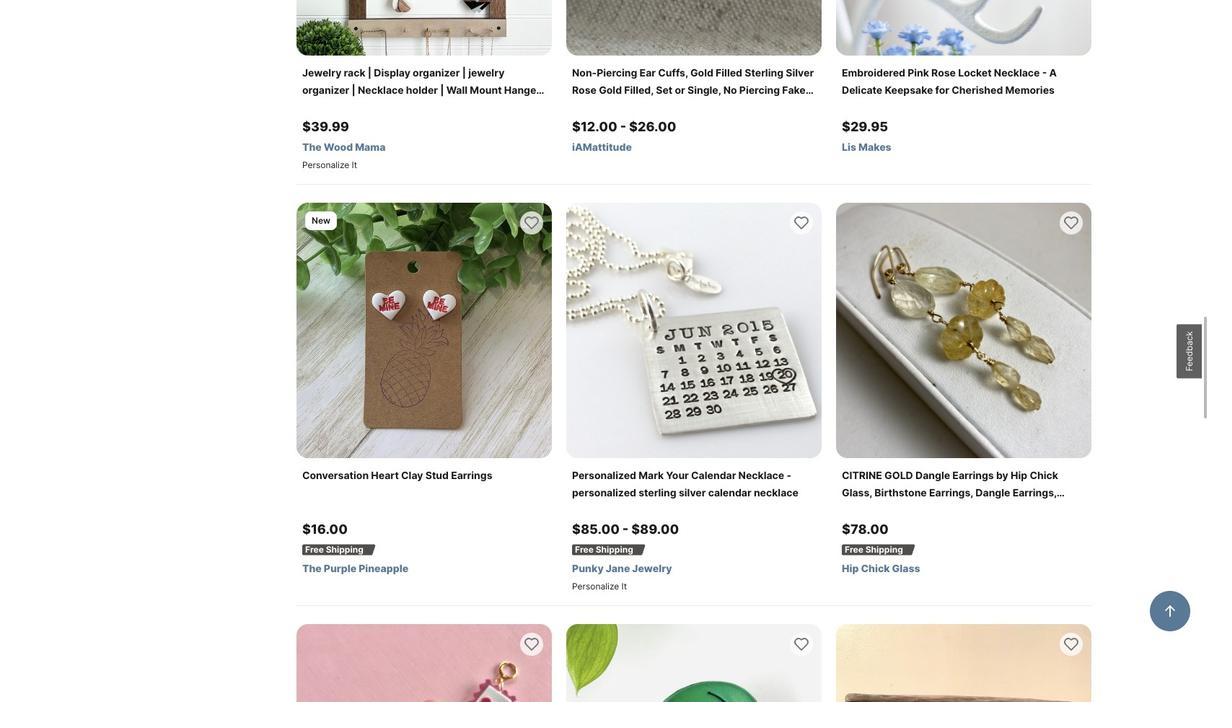 Task type: locate. For each thing, give the bounding box(es) containing it.
1 vertical spatial the
[[302, 562, 322, 574]]

stud
[[425, 469, 449, 481]]

gold
[[885, 469, 913, 481]]

earring down wall
[[411, 101, 447, 113]]

shipping
[[326, 544, 363, 555], [596, 544, 633, 555], [866, 544, 903, 555]]

it inside jewelry rack | display organizer | jewelry organizer | necklace holder | wall mount hanger | earring stud holder | earring display $39.99 the wood mama personalize it
[[352, 159, 357, 170]]

1 horizontal spatial jewelry
[[632, 562, 672, 574]]

$85.00
[[572, 522, 620, 537]]

organizer
[[413, 66, 460, 79], [302, 84, 349, 96]]

single,
[[688, 84, 721, 96]]

earrings right stud
[[451, 469, 492, 481]]

1 earring from the left
[[308, 101, 344, 113]]

hip
[[1011, 469, 1028, 481], [842, 562, 859, 574]]

1 vertical spatial chick
[[861, 562, 890, 574]]

holder down 'display'
[[406, 84, 438, 96]]

2 the from the top
[[302, 562, 322, 574]]

1 horizontal spatial personalize
[[572, 581, 619, 592]]

sterling
[[745, 66, 784, 79]]

dangle right gold
[[916, 469, 950, 481]]

free
[[305, 544, 324, 555], [575, 544, 594, 555], [845, 544, 864, 555]]

favorite image
[[793, 214, 810, 232]]

0 vertical spatial organizer
[[413, 66, 460, 79]]

free down $16.00
[[305, 544, 324, 555]]

personalized
[[572, 469, 636, 481]]

1 horizontal spatial hip
[[1011, 469, 1028, 481]]

chick left glass
[[861, 562, 890, 574]]

necklace
[[994, 66, 1040, 79], [358, 84, 404, 96], [739, 469, 784, 481]]

0 vertical spatial dangle
[[916, 469, 950, 481]]

1 horizontal spatial rose
[[932, 66, 956, 79]]

hip inside hip chick glass link
[[842, 562, 859, 574]]

0 horizontal spatial organizer
[[302, 84, 349, 96]]

chick right by
[[1030, 469, 1058, 481]]

hip down $78.00
[[842, 562, 859, 574]]

1 horizontal spatial shipping
[[596, 544, 633, 555]]

free shipping for $16.00
[[305, 544, 363, 555]]

embroidered pink rose locket necklace - a delicate keepsake for cherished memories
[[842, 66, 1057, 96]]

free shipping up hip chick glass
[[845, 544, 903, 555]]

0 horizontal spatial hip
[[842, 562, 859, 574]]

1 horizontal spatial gold
[[690, 66, 714, 79]]

necklace inside the personalized mark your calendar necklace - personalized sterling silver calendar necklace
[[739, 469, 784, 481]]

favorite image for "product name is monstera trinket ring dish" image
[[793, 636, 810, 653]]

1 free from the left
[[305, 544, 324, 555]]

free shipping for $85.00 - $89.00
[[575, 544, 633, 555]]

personalize inside punky jane jewelry personalize it
[[572, 581, 619, 592]]

personalized mark your calendar necklace - personalized sterling silver calendar necklace link
[[572, 467, 816, 501]]

0 vertical spatial piercing
[[597, 66, 637, 79]]

0 horizontal spatial chick
[[861, 562, 890, 574]]

1 horizontal spatial it
[[622, 581, 627, 592]]

product name is citrine gold dangle earrings by hip chick glass, birthstone earrings, dangle earrings, handmade earrings, flower beads image
[[836, 203, 1092, 458]]

0 vertical spatial jewelry
[[302, 66, 342, 79]]

earring
[[308, 101, 344, 113], [411, 101, 447, 113]]

gold up cartilage
[[599, 84, 622, 96]]

punky jane jewelry personalize it
[[572, 562, 672, 592]]

free shipping up purple
[[305, 544, 363, 555]]

1 vertical spatial gold
[[599, 84, 622, 96]]

mark
[[639, 469, 664, 481]]

it down mama at the left of page
[[352, 159, 357, 170]]

0 vertical spatial it
[[352, 159, 357, 170]]

- down cartilage
[[620, 119, 626, 134]]

earring up $39.99
[[308, 101, 344, 113]]

shipping up the jane on the right bottom of the page
[[596, 544, 633, 555]]

set
[[656, 84, 673, 96]]

it inside punky jane jewelry personalize it
[[622, 581, 627, 592]]

jewelry left rack
[[302, 66, 342, 79]]

2 earrings from the left
[[953, 469, 994, 481]]

favorite image for "product name is heart postage stamp and envelope earrings, love letter earrings, valentine's day jewelry, cute love earrings, heart jewelry, clay earrings" image
[[523, 636, 540, 653]]

holder right stud
[[371, 101, 403, 113]]

necklace down 'display'
[[358, 84, 404, 96]]

- inside the personalized mark your calendar necklace - personalized sterling silver calendar necklace
[[787, 469, 791, 481]]

1 vertical spatial rose
[[572, 84, 597, 96]]

product name is conversation heart clay stud earrings image
[[297, 203, 552, 458]]

piercing
[[597, 66, 637, 79], [739, 84, 780, 96]]

hip chick glass link
[[842, 562, 1086, 575]]

2 shipping from the left
[[596, 544, 633, 555]]

1 horizontal spatial piercing
[[739, 84, 780, 96]]

cuffs,
[[658, 66, 688, 79]]

free for $85.00 - $89.00
[[575, 544, 594, 555]]

heart
[[371, 469, 399, 481]]

3 shipping from the left
[[866, 544, 903, 555]]

organizer up wall
[[413, 66, 460, 79]]

- right $85.00
[[623, 522, 629, 537]]

free down $78.00
[[845, 544, 864, 555]]

0 vertical spatial hip
[[1011, 469, 1028, 481]]

the left purple
[[302, 562, 322, 574]]

1 horizontal spatial earring
[[411, 101, 447, 113]]

earrings,
[[929, 486, 973, 499], [1013, 486, 1057, 499], [898, 504, 942, 516]]

hip right by
[[1011, 469, 1028, 481]]

jewelry right the jane on the right bottom of the page
[[632, 562, 672, 574]]

necklace up memories
[[994, 66, 1040, 79]]

1 vertical spatial dangle
[[976, 486, 1010, 499]]

|
[[368, 66, 372, 79], [462, 66, 466, 79], [352, 84, 356, 96], [440, 84, 444, 96], [302, 101, 306, 113], [405, 101, 409, 113]]

necklace inside embroidered pink rose locket necklace - a delicate keepsake for cherished memories
[[994, 66, 1040, 79]]

1 vertical spatial personalize
[[572, 581, 619, 592]]

jewelry rack | display organizer | jewelry organizer | necklace holder | wall mount hanger | earring stud holder | earring display $39.99 the wood mama personalize it
[[302, 66, 540, 170]]

dangle
[[916, 469, 950, 481], [976, 486, 1010, 499]]

0 horizontal spatial earring
[[308, 101, 344, 113]]

2 horizontal spatial free
[[845, 544, 864, 555]]

personalize down punky
[[572, 581, 619, 592]]

filled,
[[624, 84, 654, 96]]

1 horizontal spatial dangle
[[976, 486, 1010, 499]]

jewelry
[[302, 66, 342, 79], [632, 562, 672, 574]]

dangle up beads
[[976, 486, 1010, 499]]

personalize
[[302, 159, 349, 170], [572, 581, 619, 592]]

holder
[[406, 84, 438, 96], [371, 101, 403, 113]]

1 shipping from the left
[[326, 544, 363, 555]]

iamattitude
[[572, 141, 632, 153]]

the
[[302, 141, 322, 153], [302, 562, 322, 574]]

product name is embroidered pink rose locket necklace - a delicate keepsake for cherished memories image
[[836, 0, 1092, 56]]

1 vertical spatial jewelry
[[632, 562, 672, 574]]

- left a
[[1042, 66, 1047, 79]]

shipping up purple
[[326, 544, 363, 555]]

0 horizontal spatial necklace
[[358, 84, 404, 96]]

1 vertical spatial necklace
[[358, 84, 404, 96]]

non-piercing ear cuffs, gold filled sterling silver rose gold filled, set or single, no piercing fake helix cartilage earring, two styles $12.00 - $26.00 iamattitude
[[572, 66, 814, 153]]

chick
[[1030, 469, 1058, 481], [861, 562, 890, 574]]

1 vertical spatial holder
[[371, 101, 403, 113]]

$78.00
[[842, 522, 889, 537]]

1 horizontal spatial earrings
[[953, 469, 994, 481]]

favorite image inside new link
[[523, 214, 540, 232]]

| down 'display'
[[405, 101, 409, 113]]

calendar
[[691, 469, 736, 481]]

1 vertical spatial hip
[[842, 562, 859, 574]]

rose down non-
[[572, 84, 597, 96]]

2 vertical spatial necklace
[[739, 469, 784, 481]]

2 free from the left
[[575, 544, 594, 555]]

1 vertical spatial piercing
[[739, 84, 780, 96]]

0 vertical spatial gold
[[690, 66, 714, 79]]

organizer down rack
[[302, 84, 349, 96]]

0 horizontal spatial piercing
[[597, 66, 637, 79]]

1 earrings from the left
[[451, 469, 492, 481]]

personalize down "wood"
[[302, 159, 349, 170]]

0 vertical spatial personalize
[[302, 159, 349, 170]]

0 vertical spatial rose
[[932, 66, 956, 79]]

0 vertical spatial holder
[[406, 84, 438, 96]]

free shipping
[[305, 544, 363, 555], [575, 544, 633, 555], [845, 544, 903, 555]]

$29.95 lis makes
[[842, 119, 892, 153]]

product name is triple tiered driftwood jewelry display | jewelry display stand | jewelry storage image
[[836, 624, 1092, 702]]

lis makes link
[[842, 141, 1086, 154]]

$16.00
[[302, 522, 348, 537]]

necklace up necklace
[[739, 469, 784, 481]]

the down $39.99
[[302, 141, 322, 153]]

earrings
[[451, 469, 492, 481], [953, 469, 994, 481]]

it down the jane on the right bottom of the page
[[622, 581, 627, 592]]

- up necklace
[[787, 469, 791, 481]]

2 free shipping from the left
[[575, 544, 633, 555]]

| down rack
[[352, 84, 356, 96]]

3 free shipping from the left
[[845, 544, 903, 555]]

0 horizontal spatial shipping
[[326, 544, 363, 555]]

punky
[[572, 562, 604, 574]]

1 horizontal spatial free
[[575, 544, 594, 555]]

rose
[[932, 66, 956, 79], [572, 84, 597, 96]]

1 free shipping from the left
[[305, 544, 363, 555]]

2 horizontal spatial necklace
[[994, 66, 1040, 79]]

0 horizontal spatial rose
[[572, 84, 597, 96]]

1 horizontal spatial necklace
[[739, 469, 784, 481]]

display
[[449, 101, 485, 113]]

shipping up hip chick glass
[[866, 544, 903, 555]]

fake
[[782, 84, 806, 96]]

0 horizontal spatial earrings
[[451, 469, 492, 481]]

1 horizontal spatial free shipping
[[575, 544, 633, 555]]

necklace for $29.95
[[994, 66, 1040, 79]]

1 horizontal spatial holder
[[406, 84, 438, 96]]

0 horizontal spatial free
[[305, 544, 324, 555]]

3 free from the left
[[845, 544, 864, 555]]

jewelry rack | display organizer | jewelry organizer | necklace holder | wall mount hanger | earring stud holder | earring display link
[[302, 64, 546, 113]]

0 vertical spatial necklace
[[994, 66, 1040, 79]]

free up punky
[[575, 544, 594, 555]]

it
[[352, 159, 357, 170], [622, 581, 627, 592]]

$29.95
[[842, 119, 888, 134]]

- inside the non-piercing ear cuffs, gold filled sterling silver rose gold filled, set or single, no piercing fake helix cartilage earring, two styles $12.00 - $26.00 iamattitude
[[620, 119, 626, 134]]

the purple pineapple link
[[302, 562, 546, 575]]

chick inside hip chick glass link
[[861, 562, 890, 574]]

for
[[936, 84, 950, 96]]

piercing up filled, on the right top of the page
[[597, 66, 637, 79]]

piercing down 'sterling'
[[739, 84, 780, 96]]

1 horizontal spatial chick
[[1030, 469, 1058, 481]]

earrings left by
[[953, 469, 994, 481]]

cartilage
[[599, 101, 645, 113]]

jewelry inside punky jane jewelry personalize it
[[632, 562, 672, 574]]

ear
[[640, 66, 656, 79]]

0 horizontal spatial it
[[352, 159, 357, 170]]

product name is non-piercing ear cuffs, gold filled sterling silver rose gold filled, set or single, no piercing fake helix cartilage earring, two styles image
[[566, 0, 822, 56]]

$39.99
[[302, 119, 349, 134]]

0 horizontal spatial personalize
[[302, 159, 349, 170]]

silver
[[786, 66, 814, 79]]

two
[[688, 101, 709, 113]]

favorite image
[[523, 214, 540, 232], [1063, 214, 1080, 232], [523, 636, 540, 653], [793, 636, 810, 653], [1063, 636, 1080, 653]]

0 horizontal spatial jewelry
[[302, 66, 342, 79]]

$85.00 - $89.00
[[572, 522, 679, 537]]

citrine gold dangle earrings by hip chick glass, birthstone earrings, dangle earrings, handmade earrings, flower beads link
[[842, 467, 1086, 516]]

0 vertical spatial the
[[302, 141, 322, 153]]

shipping for $16.00
[[326, 544, 363, 555]]

1 vertical spatial it
[[622, 581, 627, 592]]

2 horizontal spatial shipping
[[866, 544, 903, 555]]

rose up for
[[932, 66, 956, 79]]

2 horizontal spatial free shipping
[[845, 544, 903, 555]]

gold up single,
[[690, 66, 714, 79]]

cherished
[[952, 84, 1003, 96]]

0 vertical spatial chick
[[1030, 469, 1058, 481]]

1 the from the top
[[302, 141, 322, 153]]

0 horizontal spatial free shipping
[[305, 544, 363, 555]]

free shipping down $85.00
[[575, 544, 633, 555]]



Task type: vqa. For each thing, say whether or not it's contained in the screenshot.
gnome and rabbit ceramic paintable crafts IMAGE
no



Task type: describe. For each thing, give the bounding box(es) containing it.
hip inside citrine gold dangle earrings by hip chick glass, birthstone earrings, dangle earrings, handmade earrings, flower beads $78.00
[[1011, 469, 1028, 481]]

wood
[[324, 141, 353, 153]]

conversation heart clay stud earrings link
[[302, 467, 546, 484]]

calendar
[[708, 486, 752, 499]]

a
[[1049, 66, 1057, 79]]

1 horizontal spatial organizer
[[413, 66, 460, 79]]

glass
[[892, 562, 920, 574]]

flower
[[944, 504, 978, 516]]

makes
[[859, 141, 892, 153]]

handmade
[[842, 504, 896, 516]]

favorite image for the product name is triple tiered driftwood jewelry display | jewelry display stand | jewelry storage image
[[1063, 636, 1080, 653]]

or
[[675, 84, 685, 96]]

embroidered pink rose locket necklace - a delicate keepsake for cherished memories link
[[842, 64, 1086, 99]]

$12.00
[[572, 119, 617, 134]]

- inside embroidered pink rose locket necklace - a delicate keepsake for cherished memories
[[1042, 66, 1047, 79]]

personalized
[[572, 486, 636, 499]]

favorite image for product name is citrine gold dangle earrings by hip chick glass, birthstone earrings, dangle earrings, handmade earrings, flower beads image
[[1063, 214, 1080, 232]]

memories
[[1005, 84, 1055, 96]]

helix
[[572, 101, 597, 113]]

jewelry inside jewelry rack | display organizer | jewelry organizer | necklace holder | wall mount hanger | earring stud holder | earring display $39.99 the wood mama personalize it
[[302, 66, 342, 79]]

conversation heart clay stud earrings
[[302, 469, 492, 481]]

sterling
[[639, 486, 677, 499]]

styles
[[711, 101, 742, 113]]

new link
[[297, 203, 552, 458]]

embroidered
[[842, 66, 905, 79]]

keepsake
[[885, 84, 933, 96]]

pineapple
[[359, 562, 408, 574]]

rose inside the non-piercing ear cuffs, gold filled sterling silver rose gold filled, set or single, no piercing fake helix cartilage earring, two styles $12.00 - $26.00 iamattitude
[[572, 84, 597, 96]]

non-
[[572, 66, 597, 79]]

0 horizontal spatial dangle
[[916, 469, 950, 481]]

1 vertical spatial organizer
[[302, 84, 349, 96]]

chick inside citrine gold dangle earrings by hip chick glass, birthstone earrings, dangle earrings, handmade earrings, flower beads $78.00
[[1030, 469, 1058, 481]]

free for $16.00
[[305, 544, 324, 555]]

display
[[374, 66, 410, 79]]

birthstone
[[875, 486, 927, 499]]

product name is heart postage stamp and envelope earrings, love letter earrings, valentine's day jewelry, cute love earrings, heart jewelry, clay earrings image
[[297, 624, 552, 702]]

0 horizontal spatial gold
[[599, 84, 622, 96]]

2 earring from the left
[[411, 101, 447, 113]]

new
[[312, 215, 330, 226]]

mount
[[470, 84, 502, 96]]

rack
[[344, 66, 366, 79]]

earrings inside citrine gold dangle earrings by hip chick glass, birthstone earrings, dangle earrings, handmade earrings, flower beads $78.00
[[953, 469, 994, 481]]

earring,
[[647, 101, 686, 113]]

the inside jewelry rack | display organizer | jewelry organizer | necklace holder | wall mount hanger | earring stud holder | earring display $39.99 the wood mama personalize it
[[302, 141, 322, 153]]

$89.00
[[631, 522, 679, 537]]

| right rack
[[368, 66, 372, 79]]

stud
[[346, 101, 369, 113]]

personalize inside jewelry rack | display organizer | jewelry organizer | necklace holder | wall mount hanger | earring stud holder | earring display $39.99 the wood mama personalize it
[[302, 159, 349, 170]]

hip chick glass
[[842, 562, 920, 574]]

favorite image for product name is conversation heart clay stud earrings image
[[523, 214, 540, 232]]

silver
[[679, 486, 706, 499]]

citrine gold dangle earrings by hip chick glass, birthstone earrings, dangle earrings, handmade earrings, flower beads $78.00
[[842, 469, 1058, 537]]

by
[[996, 469, 1009, 481]]

rose inside embroidered pink rose locket necklace - a delicate keepsake for cherished memories
[[932, 66, 956, 79]]

jewelry
[[468, 66, 505, 79]]

wall
[[446, 84, 468, 96]]

non-piercing ear cuffs, gold filled sterling silver rose gold filled, set or single, no piercing fake helix cartilage earring, two styles link
[[572, 64, 816, 113]]

citrine
[[842, 469, 882, 481]]

| up $39.99
[[302, 101, 306, 113]]

clay
[[401, 469, 423, 481]]

beads
[[980, 504, 1011, 516]]

necklace inside jewelry rack | display organizer | jewelry organizer | necklace holder | wall mount hanger | earring stud holder | earring display $39.99 the wood mama personalize it
[[358, 84, 404, 96]]

punky jane jewelry link
[[572, 562, 816, 575]]

product name is monstera trinket ring dish image
[[566, 624, 822, 702]]

jane
[[606, 562, 630, 574]]

no
[[723, 84, 737, 96]]

product name is personalized mark your calendar necklace - personalized sterling silver calendar necklace image
[[566, 203, 822, 458]]

purple
[[324, 562, 357, 574]]

the purple pineapple
[[302, 562, 408, 574]]

product name is jewelry rack | display organizer | jewelry organizer | necklace holder | wall mount hanger | earring stud holder | earring display image
[[297, 0, 552, 56]]

mama
[[355, 141, 386, 153]]

necklace for $85.00 - $89.00
[[739, 469, 784, 481]]

shipping for $85.00 - $89.00
[[596, 544, 633, 555]]

the wood mama link
[[302, 141, 546, 154]]

0 horizontal spatial holder
[[371, 101, 403, 113]]

locket
[[958, 66, 992, 79]]

delicate
[[842, 84, 883, 96]]

$26.00
[[629, 119, 676, 134]]

iamattitude link
[[572, 141, 816, 154]]

necklace
[[754, 486, 799, 499]]

filled
[[716, 66, 742, 79]]

| up wall
[[462, 66, 466, 79]]

glass,
[[842, 486, 872, 499]]

your
[[666, 469, 689, 481]]

conversation
[[302, 469, 369, 481]]

personalized mark your calendar necklace - personalized sterling silver calendar necklace
[[572, 469, 799, 499]]

pink
[[908, 66, 929, 79]]

lis
[[842, 141, 856, 153]]

| left wall
[[440, 84, 444, 96]]

hanger
[[504, 84, 540, 96]]



